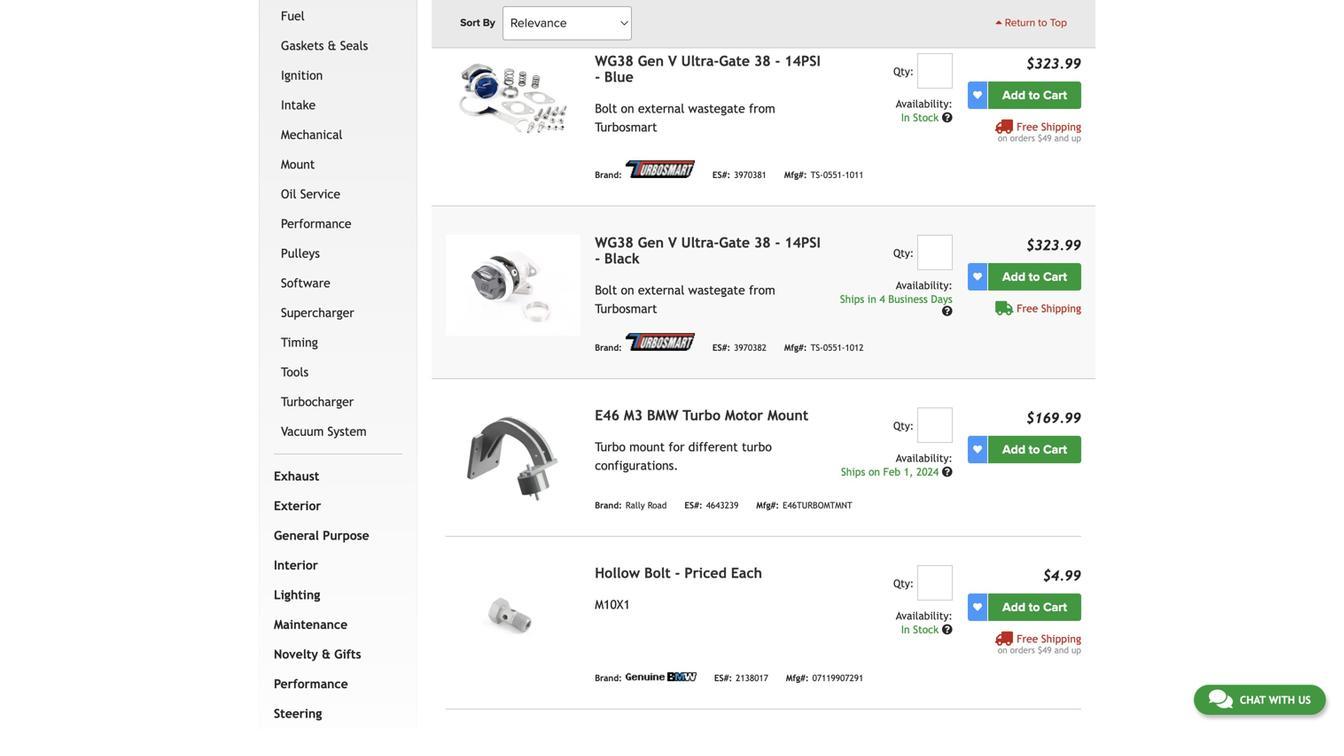 Task type: describe. For each thing, give the bounding box(es) containing it.
add to wish list image
[[973, 445, 982, 454]]

question circle image for $169.99
[[942, 467, 953, 477]]

seals
[[340, 38, 368, 53]]

es#2138017 - 07119907291 - hollow bolt - priced each  - m10x1 - genuine bmw - bmw image
[[446, 565, 581, 666]]

sort by
[[460, 16, 495, 29]]

es#: 2138017
[[714, 673, 768, 683]]

es#4643239 - e46turbomtmnt - e46 m3 bmw turbo motor mount - turbo mount for different turbo configurations. - rally road - bmw image
[[446, 408, 581, 509]]

software
[[281, 276, 330, 290]]

cart for hollow bolt - priced each
[[1043, 600, 1067, 615]]

oil service link
[[277, 179, 399, 209]]

exterior
[[274, 499, 321, 513]]

ultra- for blue
[[681, 53, 719, 69]]

exterior link
[[270, 491, 399, 521]]

$4.99
[[1043, 568, 1081, 584]]

1 vertical spatial performance link
[[270, 670, 399, 699]]

rally
[[626, 500, 645, 511]]

fuel
[[281, 9, 305, 23]]

v for black
[[668, 234, 677, 251]]

wg38 gen v ultra-gate 38 - 14psi - black link
[[595, 234, 821, 267]]

interior link
[[270, 551, 399, 580]]

availability: for hollow bolt - priced each
[[896, 610, 953, 622]]

road
[[648, 500, 667, 511]]

mount
[[630, 440, 665, 454]]

to for e46 m3 bmw turbo motor mount
[[1029, 442, 1040, 457]]

oil
[[281, 187, 297, 201]]

es#: 3970381
[[713, 170, 767, 180]]

2 free from the top
[[1017, 302, 1038, 314]]

mfg#: ts-0551-1012
[[784, 343, 864, 353]]

$49 for $4.99
[[1038, 645, 1052, 655]]

genuine bmw - corporate logo image
[[626, 673, 697, 681]]

e46 m3 bmw turbo motor mount
[[595, 407, 809, 424]]

mount link
[[277, 150, 399, 179]]

add to cart button for wg38 gen v ultra-gate 38 - 14psi - blue
[[988, 81, 1081, 109]]

es#: for hollow bolt - priced each
[[714, 673, 732, 683]]

up for $4.99
[[1072, 645, 1081, 655]]

up for $323.99
[[1072, 133, 1081, 143]]

38 for wg38 gen v ultra-gate 38 - 14psi - black
[[754, 234, 771, 251]]

us
[[1298, 694, 1311, 707]]

cart for e46 m3 bmw turbo motor mount
[[1043, 442, 1067, 457]]

07119907291
[[812, 673, 864, 683]]

chat
[[1240, 694, 1266, 707]]

ships for wg38 gen v ultra-gate 38 - 14psi - black
[[840, 293, 864, 305]]

in stock for $323.99
[[901, 111, 942, 123]]

e46 m3 bmw turbo motor mount link
[[595, 407, 809, 424]]

free shipping on orders $49 and up for $4.99
[[998, 633, 1081, 655]]

to for hollow bolt - priced each
[[1029, 600, 1040, 615]]

fuel link
[[277, 1, 399, 31]]

exhaust link
[[270, 462, 399, 491]]

gate for wg38 gen v ultra-gate 38 - 14psi - blue
[[719, 53, 750, 69]]

wastegate for blue
[[688, 101, 745, 115]]

qty: for wg38 gen v ultra-gate 38 - 14psi - black
[[894, 247, 914, 259]]

0551- for wg38 gen v ultra-gate 38 - 14psi - blue
[[823, 170, 845, 180]]

in
[[868, 293, 877, 305]]

4643239
[[706, 500, 739, 511]]

shipping for $4.99
[[1041, 633, 1081, 645]]

brand: for wg38 gen v ultra-gate 38 - 14psi - blue
[[595, 170, 622, 180]]

mfg#: right 4643239
[[756, 500, 779, 511]]

hollow bolt - priced each
[[595, 565, 762, 581]]

1 vertical spatial mount
[[768, 407, 809, 424]]

intake link
[[277, 90, 399, 120]]

38 for wg38 gen v ultra-gate 38 - 14psi - blue
[[754, 53, 771, 69]]

general
[[274, 529, 319, 543]]

1,
[[904, 466, 913, 478]]

gen for blue
[[638, 53, 664, 69]]

orders for $4.99
[[1010, 645, 1035, 655]]

performance for bottommost performance 'link'
[[274, 677, 348, 691]]

m3
[[624, 407, 643, 424]]

hollow
[[595, 565, 640, 581]]

different
[[688, 440, 738, 454]]

ships in 4 business days
[[840, 293, 953, 305]]

maintenance
[[274, 618, 348, 632]]

performance link inside engine subcategories element
[[277, 209, 399, 239]]

oil service
[[281, 187, 340, 201]]

each
[[731, 565, 762, 581]]

e46
[[595, 407, 620, 424]]

add to wish list image for hollow bolt - priced each
[[973, 603, 982, 612]]

14psi for wg38 gen v ultra-gate 38 - 14psi - blue
[[785, 53, 821, 69]]

e46turbomtmnt
[[783, 500, 852, 511]]

ignition
[[281, 68, 323, 82]]

turbo mount for different turbo configurations.
[[595, 440, 772, 473]]

add to cart for e46 m3 bmw turbo motor mount
[[1003, 442, 1067, 457]]

timing link
[[277, 328, 399, 358]]

top
[[1050, 16, 1067, 29]]

bolt on external wastegate from turbosmart for blue
[[595, 101, 775, 134]]

es#: 3970382
[[713, 343, 767, 353]]

sort
[[460, 16, 480, 29]]

es#3970382 - ts-0551-1012 - wg38 gen v ultra-gate 38 - 14psi - black - bolt on external wastegate from turbosmart - turbosmart - audi bmw volkswagen mercedes benz mini porsche image
[[446, 235, 581, 336]]

turbosmart for black
[[595, 302, 657, 316]]

pulleys
[[281, 246, 320, 260]]

in for hollow bolt - priced each
[[901, 623, 910, 636]]

mfg#: 07119907291
[[786, 673, 864, 683]]

gate for wg38 gen v ultra-gate 38 - 14psi - black
[[719, 234, 750, 251]]

chat with us link
[[1194, 685, 1326, 715]]

return
[[1005, 16, 1036, 29]]

priced
[[685, 565, 727, 581]]

gifts
[[334, 647, 361, 662]]

wastegate for black
[[688, 283, 745, 297]]

2138017
[[736, 673, 768, 683]]

in stock for $4.99
[[901, 623, 942, 636]]

bolt on external wastegate from turbosmart for black
[[595, 283, 775, 316]]

add for wg38 gen v ultra-gate 38 - 14psi - blue
[[1003, 88, 1026, 103]]

mfg#: for wg38 gen v ultra-gate 38 - 14psi - black
[[784, 343, 807, 353]]

add for hollow bolt - priced each
[[1003, 600, 1026, 615]]

add to cart button for e46 m3 bmw turbo motor mount
[[988, 436, 1081, 463]]

es#: for wg38 gen v ultra-gate 38 - 14psi - blue
[[713, 170, 731, 180]]

cart for wg38 gen v ultra-gate 38 - 14psi - blue
[[1043, 88, 1067, 103]]

free shipping
[[1017, 302, 1081, 314]]

es#: for wg38 gen v ultra-gate 38 - 14psi - black
[[713, 343, 731, 353]]

from for wg38 gen v ultra-gate 38 - 14psi - black
[[749, 283, 775, 297]]

turbosmart for blue
[[595, 120, 657, 134]]

supercharger link
[[277, 298, 399, 328]]

interior
[[274, 558, 318, 572]]

vacuum system link
[[277, 417, 399, 447]]

novelty & gifts link
[[270, 640, 399, 670]]

brand: for wg38 gen v ultra-gate 38 - 14psi - black
[[595, 343, 622, 353]]

maintenance link
[[270, 610, 399, 640]]

add for wg38 gen v ultra-gate 38 - 14psi - black
[[1003, 269, 1026, 284]]

1011
[[845, 170, 864, 180]]

service
[[300, 187, 340, 201]]

supercharger
[[281, 306, 354, 320]]

external for black
[[638, 283, 685, 297]]

exhaust
[[274, 469, 319, 483]]

business
[[888, 293, 928, 305]]

stock for $323.99
[[913, 111, 939, 123]]

system
[[328, 424, 367, 439]]

ultra- for black
[[681, 234, 719, 251]]



Task type: vqa. For each thing, say whether or not it's contained in the screenshot.
A
no



Task type: locate. For each thing, give the bounding box(es) containing it.
orders
[[1010, 133, 1035, 143], [1010, 645, 1035, 655]]

blue
[[604, 68, 634, 85]]

2 cart from the top
[[1043, 269, 1067, 284]]

$323.99 down 'top'
[[1026, 55, 1081, 72]]

performance link
[[277, 209, 399, 239], [270, 670, 399, 699]]

add to cart button for wg38 gen v ultra-gate 38 - 14psi - black
[[988, 263, 1081, 291]]

4 add to cart from the top
[[1003, 600, 1067, 615]]

question circle image for $323.99
[[942, 112, 953, 123]]

0551-
[[823, 170, 845, 180], [823, 343, 845, 353]]

performance down service
[[281, 217, 352, 231]]

cart for wg38 gen v ultra-gate 38 - 14psi - black
[[1043, 269, 1067, 284]]

2 shipping from the top
[[1041, 302, 1081, 314]]

3 shipping from the top
[[1041, 633, 1081, 645]]

2 wg38 from the top
[[595, 234, 634, 251]]

1 free shipping on orders $49 and up from the top
[[998, 120, 1081, 143]]

turbo inside turbo mount for different turbo configurations.
[[595, 440, 626, 454]]

wg38 gen v ultra-gate 38 - 14psi - blue link
[[595, 53, 821, 85]]

general purpose link
[[270, 521, 399, 551]]

mechanical link
[[277, 120, 399, 150]]

wg38 inside wg38 gen v ultra-gate 38 - 14psi - blue
[[595, 53, 634, 69]]

& left seals
[[328, 38, 336, 53]]

in
[[901, 111, 910, 123], [901, 623, 910, 636]]

external down wg38 gen v ultra-gate 38 - 14psi - blue link
[[638, 101, 685, 115]]

0 vertical spatial 38
[[754, 53, 771, 69]]

1 vertical spatial gen
[[638, 234, 664, 251]]

brand: up e46
[[595, 343, 622, 353]]

qty: for wg38 gen v ultra-gate 38 - 14psi - blue
[[894, 65, 914, 77]]

external down black
[[638, 283, 685, 297]]

1 vertical spatial add to wish list image
[[973, 272, 982, 281]]

2 from from the top
[[749, 283, 775, 297]]

1 in from the top
[[901, 111, 910, 123]]

1 orders from the top
[[1010, 133, 1035, 143]]

turbo
[[742, 440, 772, 454]]

bolt right hollow
[[644, 565, 671, 581]]

stock
[[913, 111, 939, 123], [913, 623, 939, 636]]

2 14psi from the top
[[785, 234, 821, 251]]

1 brand: from the top
[[595, 170, 622, 180]]

qty:
[[894, 65, 914, 77], [894, 247, 914, 259], [894, 420, 914, 432], [894, 577, 914, 590]]

1 $323.99 from the top
[[1026, 55, 1081, 72]]

0 vertical spatial wastegate
[[688, 101, 745, 115]]

return to top link
[[996, 15, 1067, 31]]

1 vertical spatial up
[[1072, 645, 1081, 655]]

bolt for black
[[595, 283, 617, 297]]

general purpose
[[274, 529, 369, 543]]

mount
[[281, 157, 315, 171], [768, 407, 809, 424]]

question circle image for $323.99
[[942, 306, 953, 316]]

1 vertical spatial ships
[[841, 466, 865, 478]]

0 vertical spatial mount
[[281, 157, 315, 171]]

add to wish list image for wg38 gen v ultra-gate 38 - 14psi - blue
[[973, 91, 982, 100]]

1 cart from the top
[[1043, 88, 1067, 103]]

gate inside "wg38 gen v ultra-gate 38 - 14psi - black"
[[719, 234, 750, 251]]

brand: for hollow bolt - priced each
[[595, 673, 622, 683]]

from for wg38 gen v ultra-gate 38 - 14psi - blue
[[749, 101, 775, 115]]

0 vertical spatial ts-
[[811, 170, 823, 180]]

1 vertical spatial ts-
[[811, 343, 823, 353]]

1 free from the top
[[1017, 120, 1038, 133]]

in stock
[[901, 111, 942, 123], [901, 623, 942, 636]]

mount up the oil
[[281, 157, 315, 171]]

2 $323.99 from the top
[[1026, 237, 1081, 253]]

add to cart down $4.99 at the bottom right of page
[[1003, 600, 1067, 615]]

add to cart for hollow bolt - priced each
[[1003, 600, 1067, 615]]

wg38 for blue
[[595, 53, 634, 69]]

1 vertical spatial v
[[668, 234, 677, 251]]

1 vertical spatial performance
[[274, 677, 348, 691]]

2 up from the top
[[1072, 645, 1081, 655]]

2 vertical spatial bolt
[[644, 565, 671, 581]]

1 vertical spatial orders
[[1010, 645, 1035, 655]]

mfg#: left 07119907291
[[786, 673, 809, 683]]

mfg#: right 3970382
[[784, 343, 807, 353]]

m10x1
[[595, 598, 630, 612]]

0551- right '3970381'
[[823, 170, 845, 180]]

0 vertical spatial $323.99
[[1026, 55, 1081, 72]]

4 brand: from the top
[[595, 673, 622, 683]]

comments image
[[1209, 689, 1233, 710]]

and for $4.99
[[1055, 645, 1069, 655]]

from up 3970382
[[749, 283, 775, 297]]

up
[[1072, 133, 1081, 143], [1072, 645, 1081, 655]]

v for blue
[[668, 53, 677, 69]]

ships left in
[[840, 293, 864, 305]]

3 cart from the top
[[1043, 442, 1067, 457]]

wastegate down wg38 gen v ultra-gate 38 - 14psi - black link
[[688, 283, 745, 297]]

1 vertical spatial question circle image
[[942, 467, 953, 477]]

0 vertical spatial $49
[[1038, 133, 1052, 143]]

brand: left rally
[[595, 500, 622, 511]]

engine subcategories element
[[274, 0, 403, 455]]

es#: 4643239
[[685, 500, 739, 511]]

2 ts- from the top
[[811, 343, 823, 353]]

from down wg38 gen v ultra-gate 38 - 14psi - blue
[[749, 101, 775, 115]]

14psi inside wg38 gen v ultra-gate 38 - 14psi - blue
[[785, 53, 821, 69]]

1 from from the top
[[749, 101, 775, 115]]

to for wg38 gen v ultra-gate 38 - 14psi - blue
[[1029, 88, 1040, 103]]

add to cart button down $169.99
[[988, 436, 1081, 463]]

1 vertical spatial bolt on external wastegate from turbosmart
[[595, 283, 775, 316]]

performance inside engine subcategories element
[[281, 217, 352, 231]]

gate inside wg38 gen v ultra-gate 38 - 14psi - blue
[[719, 53, 750, 69]]

2 wastegate from the top
[[688, 283, 745, 297]]

free shipping on orders $49 and up
[[998, 120, 1081, 143], [998, 633, 1081, 655]]

external
[[638, 101, 685, 115], [638, 283, 685, 297]]

2 turbosmart from the top
[[595, 302, 657, 316]]

3 add to wish list image from the top
[[973, 603, 982, 612]]

0 vertical spatial turbo
[[683, 407, 721, 424]]

0 vertical spatial gate
[[719, 53, 750, 69]]

mfg#: right '3970381'
[[784, 170, 807, 180]]

3970381
[[734, 170, 767, 180]]

and for $323.99
[[1055, 133, 1069, 143]]

2 orders from the top
[[1010, 645, 1035, 655]]

wg38 gen v ultra-gate 38 - 14psi - black
[[595, 234, 821, 267]]

steering link
[[270, 699, 399, 729]]

add to cart button up free shipping
[[988, 263, 1081, 291]]

1 up from the top
[[1072, 133, 1081, 143]]

2 turbosmart - corporate logo image from the top
[[626, 333, 695, 351]]

0 vertical spatial shipping
[[1041, 120, 1081, 133]]

14psi inside "wg38 gen v ultra-gate 38 - 14psi - black"
[[785, 234, 821, 251]]

0 vertical spatial performance
[[281, 217, 352, 231]]

0 vertical spatial in
[[901, 111, 910, 123]]

shipping for $323.99
[[1041, 120, 1081, 133]]

1 wg38 from the top
[[595, 53, 634, 69]]

1 vertical spatial 0551-
[[823, 343, 845, 353]]

1 bolt on external wastegate from turbosmart from the top
[[595, 101, 775, 134]]

return to top
[[1002, 16, 1067, 29]]

0 vertical spatial add to wish list image
[[973, 91, 982, 100]]

turbosmart - corporate logo image for blue
[[626, 160, 695, 178]]

ultra- inside wg38 gen v ultra-gate 38 - 14psi - blue
[[681, 53, 719, 69]]

es#3970381 - ts-0551-1011 - wg38 gen v ultra-gate 38 - 14psi - blue - bolt on external wastegate from turbosmart - turbosmart - audi bmw volkswagen mercedes benz mini porsche image
[[446, 53, 581, 154]]

0 vertical spatial in stock
[[901, 111, 942, 123]]

2 external from the top
[[638, 283, 685, 297]]

qty: for e46 m3 bmw turbo motor mount
[[894, 420, 914, 432]]

turbosmart down black
[[595, 302, 657, 316]]

wg38 for black
[[595, 234, 634, 251]]

turbosmart down blue
[[595, 120, 657, 134]]

0 vertical spatial free
[[1017, 120, 1038, 133]]

v right blue
[[668, 53, 677, 69]]

1 vertical spatial in
[[901, 623, 910, 636]]

chat with us
[[1240, 694, 1311, 707]]

2 38 from the top
[[754, 234, 771, 251]]

add to cart button for hollow bolt - priced each
[[988, 594, 1081, 621]]

mount right the motor
[[768, 407, 809, 424]]

1 vertical spatial 38
[[754, 234, 771, 251]]

0 vertical spatial 14psi
[[785, 53, 821, 69]]

1 vertical spatial gate
[[719, 234, 750, 251]]

2 add from the top
[[1003, 269, 1026, 284]]

software link
[[277, 268, 399, 298]]

orders for $323.99
[[1010, 133, 1035, 143]]

0 vertical spatial from
[[749, 101, 775, 115]]

1 vertical spatial turbo
[[595, 440, 626, 454]]

ships on feb 1, 2024
[[841, 466, 942, 478]]

add to cart button down $4.99 at the bottom right of page
[[988, 594, 1081, 621]]

2 v from the top
[[668, 234, 677, 251]]

purpose
[[323, 529, 369, 543]]

mfg#: for hollow bolt - priced each
[[786, 673, 809, 683]]

availability: for wg38 gen v ultra-gate 38 - 14psi - blue
[[896, 97, 953, 110]]

availability: for wg38 gen v ultra-gate 38 - 14psi - black
[[896, 279, 953, 291]]

ts- left 1011
[[811, 170, 823, 180]]

add to cart up free shipping
[[1003, 269, 1067, 284]]

1 gate from the top
[[719, 53, 750, 69]]

& inside engine subcategories element
[[328, 38, 336, 53]]

2 ultra- from the top
[[681, 234, 719, 251]]

4 availability: from the top
[[896, 610, 953, 622]]

add to cart down $169.99
[[1003, 442, 1067, 457]]

stock for $4.99
[[913, 623, 939, 636]]

0 vertical spatial orders
[[1010, 133, 1035, 143]]

2 availability: from the top
[[896, 279, 953, 291]]

$49 for $323.99
[[1038, 133, 1052, 143]]

add for e46 m3 bmw turbo motor mount
[[1003, 442, 1026, 457]]

1 stock from the top
[[913, 111, 939, 123]]

3 availability: from the top
[[896, 452, 953, 464]]

ultra- down es#: 3970381
[[681, 234, 719, 251]]

0 vertical spatial free shipping on orders $49 and up
[[998, 120, 1081, 143]]

1 vertical spatial turbosmart - corporate logo image
[[626, 333, 695, 351]]

availability:
[[896, 97, 953, 110], [896, 279, 953, 291], [896, 452, 953, 464], [896, 610, 953, 622]]

0 vertical spatial ultra-
[[681, 53, 719, 69]]

1 14psi from the top
[[785, 53, 821, 69]]

2 add to wish list image from the top
[[973, 272, 982, 281]]

days
[[931, 293, 953, 305]]

cart
[[1043, 88, 1067, 103], [1043, 269, 1067, 284], [1043, 442, 1067, 457], [1043, 600, 1067, 615]]

3 add from the top
[[1003, 442, 1026, 457]]

cart down 'top'
[[1043, 88, 1067, 103]]

add to cart for wg38 gen v ultra-gate 38 - 14psi - blue
[[1003, 88, 1067, 103]]

4 add from the top
[[1003, 600, 1026, 615]]

brand:
[[595, 170, 622, 180], [595, 343, 622, 353], [595, 500, 622, 511], [595, 673, 622, 683]]

ts- for wg38 gen v ultra-gate 38 - 14psi - black
[[811, 343, 823, 353]]

1012
[[845, 343, 864, 353]]

performance link down service
[[277, 209, 399, 239]]

turbosmart
[[595, 120, 657, 134], [595, 302, 657, 316]]

es#: left '3970381'
[[713, 170, 731, 180]]

1 and from the top
[[1055, 133, 1069, 143]]

1 turbosmart from the top
[[595, 120, 657, 134]]

38 inside wg38 gen v ultra-gate 38 - 14psi - blue
[[754, 53, 771, 69]]

0 vertical spatial up
[[1072, 133, 1081, 143]]

question circle image
[[942, 112, 953, 123], [942, 467, 953, 477]]

turbosmart - corporate logo image for black
[[626, 333, 695, 351]]

ignition link
[[277, 61, 399, 90]]

2 bolt on external wastegate from turbosmart from the top
[[595, 283, 775, 316]]

lighting
[[274, 588, 320, 602]]

1 vertical spatial wastegate
[[688, 283, 745, 297]]

gen
[[638, 53, 664, 69], [638, 234, 664, 251]]

1 vertical spatial ultra-
[[681, 234, 719, 251]]

v right black
[[668, 234, 677, 251]]

ships
[[840, 293, 864, 305], [841, 466, 865, 478]]

turbocharger
[[281, 395, 354, 409]]

add to wish list image
[[973, 91, 982, 100], [973, 272, 982, 281], [973, 603, 982, 612]]

external for blue
[[638, 101, 685, 115]]

cart down $4.99 at the bottom right of page
[[1043, 600, 1067, 615]]

0 vertical spatial v
[[668, 53, 677, 69]]

qty: for hollow bolt - priced each
[[894, 577, 914, 590]]

3 add to cart from the top
[[1003, 442, 1067, 457]]

1 horizontal spatial turbo
[[683, 407, 721, 424]]

turbosmart - corporate logo image left es#: 3970381
[[626, 160, 695, 178]]

2 vertical spatial add to wish list image
[[973, 603, 982, 612]]

1 0551- from the top
[[823, 170, 845, 180]]

mfg#: e46turbomtmnt
[[756, 500, 852, 511]]

gaskets & seals
[[281, 38, 368, 53]]

timing
[[281, 335, 318, 350]]

$323.99 up free shipping
[[1026, 237, 1081, 253]]

1 vertical spatial wg38
[[595, 234, 634, 251]]

turbo up different
[[683, 407, 721, 424]]

0 vertical spatial question circle image
[[942, 112, 953, 123]]

1 in stock from the top
[[901, 111, 942, 123]]

0 vertical spatial bolt
[[595, 101, 617, 115]]

0 vertical spatial performance link
[[277, 209, 399, 239]]

performance link down gifts
[[270, 670, 399, 699]]

1 vertical spatial &
[[322, 647, 331, 662]]

3 free from the top
[[1017, 633, 1038, 645]]

1 v from the top
[[668, 53, 677, 69]]

bolt on external wastegate from turbosmart down "wg38 gen v ultra-gate 38 - 14psi - black"
[[595, 283, 775, 316]]

3 add to cart button from the top
[[988, 436, 1081, 463]]

caret up image
[[996, 17, 1002, 27]]

1 ultra- from the top
[[681, 53, 719, 69]]

2 brand: from the top
[[595, 343, 622, 353]]

ultra-
[[681, 53, 719, 69], [681, 234, 719, 251]]

0 vertical spatial turbosmart - corporate logo image
[[626, 160, 695, 178]]

1 $49 from the top
[[1038, 133, 1052, 143]]

to for wg38 gen v ultra-gate 38 - 14psi - black
[[1029, 269, 1040, 284]]

and
[[1055, 133, 1069, 143], [1055, 645, 1069, 655]]

tools link
[[277, 358, 399, 387]]

$323.99 for wg38 gen v ultra-gate 38 - 14psi - black
[[1026, 237, 1081, 253]]

2 and from the top
[[1055, 645, 1069, 655]]

1 horizontal spatial mount
[[768, 407, 809, 424]]

es#: left 2138017
[[714, 673, 732, 683]]

1 turbosmart - corporate logo image from the top
[[626, 160, 695, 178]]

free
[[1017, 120, 1038, 133], [1017, 302, 1038, 314], [1017, 633, 1038, 645]]

ships left feb
[[841, 466, 865, 478]]

1 vertical spatial stock
[[913, 623, 939, 636]]

2 question circle image from the top
[[942, 624, 953, 635]]

add to cart for wg38 gen v ultra-gate 38 - 14psi - black
[[1003, 269, 1067, 284]]

ships for e46 m3 bmw turbo motor mount
[[841, 466, 865, 478]]

gate
[[719, 53, 750, 69], [719, 234, 750, 251]]

1 vertical spatial free
[[1017, 302, 1038, 314]]

intake
[[281, 98, 316, 112]]

es#: left 4643239
[[685, 500, 703, 511]]

bolt down black
[[595, 283, 617, 297]]

mfg#: for wg38 gen v ultra-gate 38 - 14psi - blue
[[784, 170, 807, 180]]

gaskets
[[281, 38, 324, 53]]

novelty
[[274, 647, 318, 662]]

cart up free shipping
[[1043, 269, 1067, 284]]

free shipping on orders $49 and up for $323.99
[[998, 120, 1081, 143]]

lighting link
[[270, 580, 399, 610]]

2 gate from the top
[[719, 234, 750, 251]]

0 vertical spatial turbosmart
[[595, 120, 657, 134]]

1 vertical spatial shipping
[[1041, 302, 1081, 314]]

bmw
[[647, 407, 679, 424]]

bolt
[[595, 101, 617, 115], [595, 283, 617, 297], [644, 565, 671, 581]]

question circle image
[[942, 306, 953, 316], [942, 624, 953, 635]]

bolt for blue
[[595, 101, 617, 115]]

on
[[621, 101, 634, 115], [998, 133, 1008, 143], [621, 283, 634, 297], [869, 466, 880, 478], [998, 645, 1008, 655]]

gen inside "wg38 gen v ultra-gate 38 - 14psi - black"
[[638, 234, 664, 251]]

1 vertical spatial external
[[638, 283, 685, 297]]

performance down novelty & gifts
[[274, 677, 348, 691]]

feb
[[883, 466, 901, 478]]

0 horizontal spatial mount
[[281, 157, 315, 171]]

add to wish list image for wg38 gen v ultra-gate 38 - 14psi - black
[[973, 272, 982, 281]]

3 qty: from the top
[[894, 420, 914, 432]]

1 qty: from the top
[[894, 65, 914, 77]]

turbosmart - corporate logo image
[[626, 160, 695, 178], [626, 333, 695, 351]]

1 vertical spatial in stock
[[901, 623, 942, 636]]

1 vertical spatial 14psi
[[785, 234, 821, 251]]

gen for black
[[638, 234, 664, 251]]

4 cart from the top
[[1043, 600, 1067, 615]]

turbosmart - corporate logo image up bmw
[[626, 333, 695, 351]]

0 vertical spatial 0551-
[[823, 170, 845, 180]]

0 vertical spatial and
[[1055, 133, 1069, 143]]

2 gen from the top
[[638, 234, 664, 251]]

1 shipping from the top
[[1041, 120, 1081, 133]]

1 external from the top
[[638, 101, 685, 115]]

4 add to cart button from the top
[[988, 594, 1081, 621]]

3970382
[[734, 343, 767, 353]]

ultra- right blue
[[681, 53, 719, 69]]

1 question circle image from the top
[[942, 306, 953, 316]]

$323.99 for wg38 gen v ultra-gate 38 - 14psi - blue
[[1026, 55, 1081, 72]]

from
[[749, 101, 775, 115], [749, 283, 775, 297]]

0 vertical spatial &
[[328, 38, 336, 53]]

wg38
[[595, 53, 634, 69], [595, 234, 634, 251]]

4 qty: from the top
[[894, 577, 914, 590]]

mfg#:
[[784, 170, 807, 180], [784, 343, 807, 353], [756, 500, 779, 511], [786, 673, 809, 683]]

gen inside wg38 gen v ultra-gate 38 - 14psi - blue
[[638, 53, 664, 69]]

pulleys link
[[277, 239, 399, 268]]

2 add to cart from the top
[[1003, 269, 1067, 284]]

add to cart down the return to top link
[[1003, 88, 1067, 103]]

2 qty: from the top
[[894, 247, 914, 259]]

None number field
[[917, 53, 953, 88], [917, 235, 953, 270], [917, 408, 953, 443], [917, 565, 953, 601], [917, 53, 953, 88], [917, 235, 953, 270], [917, 408, 953, 443], [917, 565, 953, 601]]

wg38 inside "wg38 gen v ultra-gate 38 - 14psi - black"
[[595, 234, 634, 251]]

1 vertical spatial question circle image
[[942, 624, 953, 635]]

2 in from the top
[[901, 623, 910, 636]]

v inside "wg38 gen v ultra-gate 38 - 14psi - black"
[[668, 234, 677, 251]]

2 $49 from the top
[[1038, 645, 1052, 655]]

in for wg38 gen v ultra-gate 38 - 14psi - blue
[[901, 111, 910, 123]]

0 vertical spatial ships
[[840, 293, 864, 305]]

1 wastegate from the top
[[688, 101, 745, 115]]

configurations.
[[595, 459, 679, 473]]

bolt down blue
[[595, 101, 617, 115]]

add to cart button down the return to top link
[[988, 81, 1081, 109]]

1 add to cart from the top
[[1003, 88, 1067, 103]]

2 in stock from the top
[[901, 623, 942, 636]]

ultra- inside "wg38 gen v ultra-gate 38 - 14psi - black"
[[681, 234, 719, 251]]

1 vertical spatial from
[[749, 283, 775, 297]]

38 inside "wg38 gen v ultra-gate 38 - 14psi - black"
[[754, 234, 771, 251]]

0551- down ships in 4 business days
[[823, 343, 845, 353]]

2 free shipping on orders $49 and up from the top
[[998, 633, 1081, 655]]

wastegate down wg38 gen v ultra-gate 38 - 14psi - blue
[[688, 101, 745, 115]]

by
[[483, 16, 495, 29]]

novelty & gifts
[[274, 647, 361, 662]]

38
[[754, 53, 771, 69], [754, 234, 771, 251]]

0 vertical spatial question circle image
[[942, 306, 953, 316]]

0 vertical spatial external
[[638, 101, 685, 115]]

& for novelty
[[322, 647, 331, 662]]

brand: left 'genuine bmw - corporate logo'
[[595, 673, 622, 683]]

1 vertical spatial $323.99
[[1026, 237, 1081, 253]]

0 vertical spatial wg38
[[595, 53, 634, 69]]

2 add to cart button from the top
[[988, 263, 1081, 291]]

1 38 from the top
[[754, 53, 771, 69]]

1 vertical spatial bolt
[[595, 283, 617, 297]]

0 horizontal spatial turbo
[[595, 440, 626, 454]]

question circle image for $4.99
[[942, 624, 953, 635]]

ts- left 1012
[[811, 343, 823, 353]]

14psi for wg38 gen v ultra-gate 38 - 14psi - black
[[785, 234, 821, 251]]

1 availability: from the top
[[896, 97, 953, 110]]

hollow bolt - priced each link
[[595, 565, 762, 581]]

3 brand: from the top
[[595, 500, 622, 511]]

2 vertical spatial shipping
[[1041, 633, 1081, 645]]

2 0551- from the top
[[823, 343, 845, 353]]

1 vertical spatial and
[[1055, 645, 1069, 655]]

0 vertical spatial gen
[[638, 53, 664, 69]]

0551- for wg38 gen v ultra-gate 38 - 14psi - black
[[823, 343, 845, 353]]

es#: left 3970382
[[713, 343, 731, 353]]

turbo down e46
[[595, 440, 626, 454]]

v inside wg38 gen v ultra-gate 38 - 14psi - blue
[[668, 53, 677, 69]]

with
[[1269, 694, 1295, 707]]

free for $323.99
[[1017, 120, 1038, 133]]

0 vertical spatial stock
[[913, 111, 939, 123]]

1 gen from the top
[[638, 53, 664, 69]]

1 vertical spatial free shipping on orders $49 and up
[[998, 633, 1081, 655]]

mechanical
[[281, 127, 343, 142]]

0 vertical spatial bolt on external wastegate from turbosmart
[[595, 101, 775, 134]]

2 stock from the top
[[913, 623, 939, 636]]

$169.99
[[1026, 410, 1081, 426]]

& for gaskets
[[328, 38, 336, 53]]

mount inside engine subcategories element
[[281, 157, 315, 171]]

1 vertical spatial turbosmart
[[595, 302, 657, 316]]

1 vertical spatial $49
[[1038, 645, 1052, 655]]

performance
[[281, 217, 352, 231], [274, 677, 348, 691]]

2 question circle image from the top
[[942, 467, 953, 477]]

1 question circle image from the top
[[942, 112, 953, 123]]

$323.99
[[1026, 55, 1081, 72], [1026, 237, 1081, 253]]

1 add from the top
[[1003, 88, 1026, 103]]

gaskets & seals link
[[277, 31, 399, 61]]

& left gifts
[[322, 647, 331, 662]]

add to cart button
[[988, 81, 1081, 109], [988, 263, 1081, 291], [988, 436, 1081, 463], [988, 594, 1081, 621]]

2 vertical spatial free
[[1017, 633, 1038, 645]]

free for $4.99
[[1017, 633, 1038, 645]]

1 ts- from the top
[[811, 170, 823, 180]]

steering
[[274, 707, 322, 721]]

performance for performance 'link' within engine subcategories element
[[281, 217, 352, 231]]

availability: for e46 m3 bmw turbo motor mount
[[896, 452, 953, 464]]

1 add to wish list image from the top
[[973, 91, 982, 100]]

ts- for wg38 gen v ultra-gate 38 - 14psi - blue
[[811, 170, 823, 180]]

4
[[880, 293, 885, 305]]

bolt on external wastegate from turbosmart down wg38 gen v ultra-gate 38 - 14psi - blue
[[595, 101, 775, 134]]

brand: up black
[[595, 170, 622, 180]]

cart down $169.99
[[1043, 442, 1067, 457]]

1 add to cart button from the top
[[988, 81, 1081, 109]]



